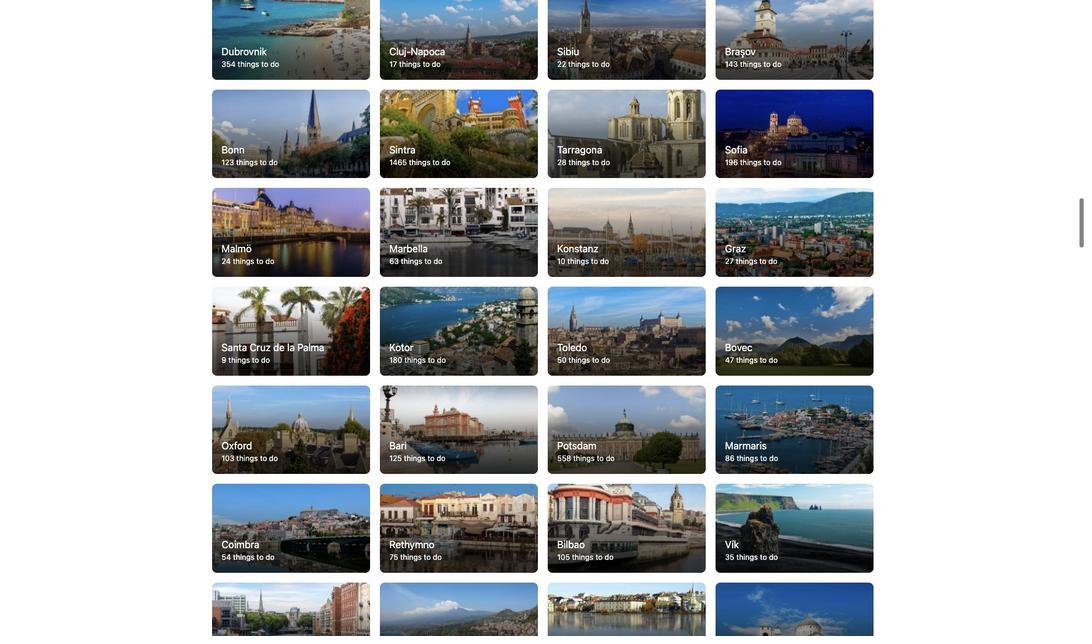 Task type: locate. For each thing, give the bounding box(es) containing it.
to inside "sofia 196 things to do"
[[764, 158, 771, 168]]

oxford 103 things to do
[[222, 441, 278, 464]]

bonn
[[222, 145, 245, 156]]

to for braşov
[[764, 60, 771, 69]]

things down marmaris
[[737, 455, 758, 464]]

do inside the toledo 50 things to do
[[601, 356, 610, 365]]

to for oxford
[[260, 455, 267, 464]]

marmaris image
[[715, 386, 873, 475]]

do right the '123'
[[269, 158, 278, 168]]

things for oxford
[[236, 455, 258, 464]]

to down napoca
[[423, 60, 430, 69]]

marbella 63 things to do
[[389, 244, 442, 266]]

do right 50
[[601, 356, 610, 365]]

do for kotor
[[437, 356, 446, 365]]

27
[[725, 257, 734, 266]]

potsdam
[[557, 441, 597, 452]]

to inside bovec 47 things to do
[[760, 356, 767, 365]]

to for bonn
[[260, 158, 267, 168]]

to right 143
[[764, 60, 771, 69]]

to down marmaris
[[760, 455, 767, 464]]

santa cruz de la palma image
[[212, 287, 370, 376]]

to for graz
[[759, 257, 766, 266]]

braşov image
[[715, 0, 873, 80]]

do right the 125
[[437, 455, 446, 464]]

17
[[389, 60, 397, 69]]

to inside bonn 123 things to do
[[260, 158, 267, 168]]

do inside braşov 143 things to do
[[773, 60, 782, 69]]

to for bilbao
[[596, 553, 603, 563]]

to right 105
[[596, 553, 603, 563]]

do for malmö
[[265, 257, 274, 266]]

to right 22
[[592, 60, 599, 69]]

125
[[389, 455, 402, 464]]

to right "558"
[[597, 455, 604, 464]]

75
[[389, 553, 398, 563]]

do for bonn
[[269, 158, 278, 168]]

do right 27
[[769, 257, 777, 266]]

to right 103
[[260, 455, 267, 464]]

kotor
[[389, 342, 413, 353]]

do right 1465
[[442, 158, 451, 168]]

to inside konstanz 10 things to do
[[591, 257, 598, 266]]

to inside braşov 143 things to do
[[764, 60, 771, 69]]

54
[[222, 553, 231, 563]]

do inside "bari 125 things to do"
[[437, 455, 446, 464]]

to inside "dubrovnik 354 things to do"
[[261, 60, 268, 69]]

do inside bovec 47 things to do
[[769, 356, 778, 365]]

rethymno image
[[380, 485, 538, 574]]

sibiu
[[557, 46, 579, 57]]

143
[[725, 60, 738, 69]]

tarragona 28 things to do
[[557, 145, 610, 168]]

things for konstanz
[[567, 257, 589, 266]]

things inside marbella 63 things to do
[[401, 257, 422, 266]]

things down dubrovnik
[[238, 60, 259, 69]]

to right 196
[[764, 158, 771, 168]]

things inside coimbra 54 things to do
[[233, 553, 255, 563]]

malmö 24 things to do
[[222, 244, 274, 266]]

do inside oxford 103 things to do
[[269, 455, 278, 464]]

to down marbella
[[424, 257, 431, 266]]

do right 103
[[269, 455, 278, 464]]

things down konstanz
[[567, 257, 589, 266]]

do for toledo
[[601, 356, 610, 365]]

do inside kotor 180 things to do
[[437, 356, 446, 365]]

to for bovec
[[760, 356, 767, 365]]

tarragona
[[557, 145, 602, 156]]

do inside rethymno 75 things to do
[[433, 553, 442, 563]]

things down toledo
[[569, 356, 590, 365]]

to inside marbella 63 things to do
[[424, 257, 431, 266]]

things inside potsdam 558 things to do
[[573, 455, 595, 464]]

to inside potsdam 558 things to do
[[597, 455, 604, 464]]

do inside "dubrovnik 354 things to do"
[[270, 60, 279, 69]]

santa cruz de la palma 9 things to do
[[222, 342, 324, 365]]

to inside the vík 35 things to do
[[760, 553, 767, 563]]

to inside oxford 103 things to do
[[260, 455, 267, 464]]

bari image
[[380, 386, 538, 475]]

to for toledo
[[592, 356, 599, 365]]

do right 35
[[769, 553, 778, 563]]

bilbao
[[557, 540, 585, 551]]

sofia image
[[715, 90, 873, 179]]

to right 27
[[759, 257, 766, 266]]

potsdam 558 things to do
[[557, 441, 615, 464]]

things inside "dubrovnik 354 things to do"
[[238, 60, 259, 69]]

do right 354 at the left of page
[[270, 60, 279, 69]]

konstanz 10 things to do
[[557, 244, 609, 266]]

to right 24
[[256, 257, 263, 266]]

things inside bonn 123 things to do
[[236, 158, 258, 168]]

things inside oxford 103 things to do
[[236, 455, 258, 464]]

things
[[238, 60, 259, 69], [399, 60, 421, 69], [568, 60, 590, 69], [740, 60, 762, 69], [236, 158, 258, 168], [409, 158, 430, 168], [569, 158, 590, 168], [740, 158, 762, 168], [233, 257, 254, 266], [401, 257, 422, 266], [567, 257, 589, 266], [736, 257, 757, 266], [228, 356, 250, 365], [404, 356, 426, 365], [569, 356, 590, 365], [736, 356, 758, 365], [236, 455, 258, 464], [404, 455, 425, 464], [573, 455, 595, 464], [737, 455, 758, 464], [233, 553, 255, 563], [400, 553, 422, 563], [572, 553, 594, 563], [736, 553, 758, 563]]

things down tarragona at the right top
[[569, 158, 590, 168]]

things inside marmaris 86 things to do
[[737, 455, 758, 464]]

to right 180
[[428, 356, 435, 365]]

do down tarragona at the right top
[[601, 158, 610, 168]]

things inside the vík 35 things to do
[[736, 553, 758, 563]]

braşov
[[725, 46, 756, 57]]

do inside marmaris 86 things to do
[[769, 455, 778, 464]]

do for bilbao
[[605, 553, 614, 563]]

do for braşov
[[773, 60, 782, 69]]

do right 180
[[437, 356, 446, 365]]

to right the 125
[[428, 455, 435, 464]]

things down graz
[[736, 257, 757, 266]]

do right 10 on the top right of the page
[[600, 257, 609, 266]]

do inside the sintra 1465 things to do
[[442, 158, 451, 168]]

do for vík
[[769, 553, 778, 563]]

do down cruz at the bottom
[[261, 356, 270, 365]]

things inside malmö 24 things to do
[[233, 257, 254, 266]]

do for marbella
[[434, 257, 442, 266]]

potsdam image
[[547, 386, 705, 475]]

to inside rethymno 75 things to do
[[424, 553, 431, 563]]

do inside sibiu 22 things to do
[[601, 60, 610, 69]]

to right 1465
[[433, 158, 440, 168]]

things inside bilbao 105 things to do
[[572, 553, 594, 563]]

to right 47
[[760, 356, 767, 365]]

to inside kotor 180 things to do
[[428, 356, 435, 365]]

do inside potsdam 558 things to do
[[606, 455, 615, 464]]

things inside konstanz 10 things to do
[[567, 257, 589, 266]]

kotor 180 things to do
[[389, 342, 446, 365]]

things down bilbao
[[572, 553, 594, 563]]

do for coimbra
[[266, 553, 275, 563]]

do right 63
[[434, 257, 442, 266]]

things down potsdam
[[573, 455, 595, 464]]

things down braşov
[[740, 60, 762, 69]]

things inside cluj-napoca 17 things to do
[[399, 60, 421, 69]]

things inside sibiu 22 things to do
[[568, 60, 590, 69]]

cruz
[[250, 342, 271, 353]]

do inside 'tarragona 28 things to do'
[[601, 158, 610, 168]]

graz image
[[715, 188, 873, 277]]

konstanz image
[[547, 188, 705, 277]]

braşov 143 things to do
[[725, 46, 782, 69]]

22
[[557, 60, 566, 69]]

to down konstanz
[[591, 257, 598, 266]]

to down cruz at the bottom
[[252, 356, 259, 365]]

things down santa
[[228, 356, 250, 365]]

things down cluj- on the top of the page
[[399, 60, 421, 69]]

do right 86
[[769, 455, 778, 464]]

to right 50
[[592, 356, 599, 365]]

things down bonn
[[236, 158, 258, 168]]

things down sofia
[[740, 158, 762, 168]]

do down napoca
[[432, 60, 441, 69]]

do right 54 at bottom
[[266, 553, 275, 563]]

do right "558"
[[606, 455, 615, 464]]

do right 196
[[773, 158, 782, 168]]

things inside braşov 143 things to do
[[740, 60, 762, 69]]

103
[[222, 455, 234, 464]]

sibiu 22 things to do
[[557, 46, 610, 69]]

things for toledo
[[569, 356, 590, 365]]

558
[[557, 455, 571, 464]]

oxford
[[222, 441, 252, 452]]

63
[[389, 257, 399, 266]]

la
[[287, 342, 295, 353]]

24
[[222, 257, 231, 266]]

do inside coimbra 54 things to do
[[266, 553, 275, 563]]

to inside 'tarragona 28 things to do'
[[592, 158, 599, 168]]

things down oxford
[[236, 455, 258, 464]]

things for sibiu
[[568, 60, 590, 69]]

to inside malmö 24 things to do
[[256, 257, 263, 266]]

do
[[270, 60, 279, 69], [432, 60, 441, 69], [601, 60, 610, 69], [773, 60, 782, 69], [269, 158, 278, 168], [442, 158, 451, 168], [601, 158, 610, 168], [773, 158, 782, 168], [265, 257, 274, 266], [434, 257, 442, 266], [600, 257, 609, 266], [769, 257, 777, 266], [261, 356, 270, 365], [437, 356, 446, 365], [601, 356, 610, 365], [769, 356, 778, 365], [269, 455, 278, 464], [437, 455, 446, 464], [606, 455, 615, 464], [769, 455, 778, 464], [266, 553, 275, 563], [433, 553, 442, 563], [605, 553, 614, 563], [769, 553, 778, 563]]

to inside the sintra 1465 things to do
[[433, 158, 440, 168]]

do right 105
[[605, 553, 614, 563]]

to
[[261, 60, 268, 69], [423, 60, 430, 69], [592, 60, 599, 69], [764, 60, 771, 69], [260, 158, 267, 168], [433, 158, 440, 168], [592, 158, 599, 168], [764, 158, 771, 168], [256, 257, 263, 266], [424, 257, 431, 266], [591, 257, 598, 266], [759, 257, 766, 266], [252, 356, 259, 365], [428, 356, 435, 365], [592, 356, 599, 365], [760, 356, 767, 365], [260, 455, 267, 464], [428, 455, 435, 464], [597, 455, 604, 464], [760, 455, 767, 464], [257, 553, 264, 563], [424, 553, 431, 563], [596, 553, 603, 563], [760, 553, 767, 563]]

9
[[222, 356, 226, 365]]

things inside rethymno 75 things to do
[[400, 553, 422, 563]]

to down dubrovnik
[[261, 60, 268, 69]]

vík image
[[715, 485, 873, 574]]

to down rethymno
[[424, 553, 431, 563]]

things down kotor
[[404, 356, 426, 365]]

to for rethymno
[[424, 553, 431, 563]]

tarragona image
[[547, 90, 705, 179]]

do for bovec
[[769, 356, 778, 365]]

cluj napoca image
[[380, 0, 538, 80]]

sibiu image
[[547, 0, 705, 80]]

do for sibiu
[[601, 60, 610, 69]]

things inside "sofia 196 things to do"
[[740, 158, 762, 168]]

to right 35
[[760, 553, 767, 563]]

things inside bovec 47 things to do
[[736, 356, 758, 365]]

do inside graz 27 things to do
[[769, 257, 777, 266]]

to down tarragona at the right top
[[592, 158, 599, 168]]

to inside graz 27 things to do
[[759, 257, 766, 266]]

do for potsdam
[[606, 455, 615, 464]]

to inside marmaris 86 things to do
[[760, 455, 767, 464]]

to inside coimbra 54 things to do
[[257, 553, 264, 563]]

things right 35
[[736, 553, 758, 563]]

354
[[222, 60, 236, 69]]

do inside the vík 35 things to do
[[769, 553, 778, 563]]

do right 47
[[769, 356, 778, 365]]

taormina image
[[380, 583, 538, 637]]

bilbao 105 things to do
[[557, 540, 614, 563]]

to inside "bari 125 things to do"
[[428, 455, 435, 464]]

do right 24
[[265, 257, 274, 266]]

things down 'sibiu'
[[568, 60, 590, 69]]

28
[[557, 158, 566, 168]]

things inside santa cruz de la palma 9 things to do
[[228, 356, 250, 365]]

do for dubrovnik
[[270, 60, 279, 69]]

things inside "bari 125 things to do"
[[404, 455, 425, 464]]

palma
[[297, 342, 324, 353]]

to inside bilbao 105 things to do
[[596, 553, 603, 563]]

things inside graz 27 things to do
[[736, 257, 757, 266]]

things down malmö
[[233, 257, 254, 266]]

to down coimbra
[[257, 553, 264, 563]]

things down bovec
[[736, 356, 758, 365]]

podgorica image
[[715, 583, 873, 637]]

to right the '123'
[[260, 158, 267, 168]]

things for malmö
[[233, 257, 254, 266]]

marbella image
[[380, 188, 538, 277]]

do right 22
[[601, 60, 610, 69]]

50
[[557, 356, 567, 365]]

do inside bonn 123 things to do
[[269, 158, 278, 168]]

to inside sibiu 22 things to do
[[592, 60, 599, 69]]

things down rethymno
[[400, 553, 422, 563]]

things down sintra
[[409, 158, 430, 168]]

do inside konstanz 10 things to do
[[600, 257, 609, 266]]

35
[[725, 553, 734, 563]]

things down marbella
[[401, 257, 422, 266]]

do inside bilbao 105 things to do
[[605, 553, 614, 563]]

do inside marbella 63 things to do
[[434, 257, 442, 266]]

to inside the toledo 50 things to do
[[592, 356, 599, 365]]

things inside kotor 180 things to do
[[404, 356, 426, 365]]

do right 143
[[773, 60, 782, 69]]

do down rethymno
[[433, 553, 442, 563]]

things down coimbra
[[233, 553, 255, 563]]

things right the 125
[[404, 455, 425, 464]]

do for marmaris
[[769, 455, 778, 464]]

sintra 1465 things to do
[[389, 145, 451, 168]]

things inside 'tarragona 28 things to do'
[[569, 158, 590, 168]]

things inside the sintra 1465 things to do
[[409, 158, 430, 168]]

do inside malmö 24 things to do
[[265, 257, 274, 266]]

things inside the toledo 50 things to do
[[569, 356, 590, 365]]

marbella
[[389, 244, 428, 255]]

do inside "sofia 196 things to do"
[[773, 158, 782, 168]]

things for marmaris
[[737, 455, 758, 464]]



Task type: vqa. For each thing, say whether or not it's contained in the screenshot.


Task type: describe. For each thing, give the bounding box(es) containing it.
things for rethymno
[[400, 553, 422, 563]]

bari
[[389, 441, 407, 452]]

cluj-napoca 17 things to do
[[389, 46, 445, 69]]

to for kotor
[[428, 356, 435, 365]]

do for oxford
[[269, 455, 278, 464]]

things for bonn
[[236, 158, 258, 168]]

to for marbella
[[424, 257, 431, 266]]

to for sintra
[[433, 158, 440, 168]]

things for potsdam
[[573, 455, 595, 464]]

dubrovnik
[[222, 46, 267, 57]]

sintra image
[[380, 90, 538, 179]]

86
[[725, 455, 735, 464]]

bovec 47 things to do
[[725, 342, 778, 365]]

things for bilbao
[[572, 553, 594, 563]]

10
[[557, 257, 565, 266]]

things for marbella
[[401, 257, 422, 266]]

marmaris 86 things to do
[[725, 441, 778, 464]]

konstanz
[[557, 244, 599, 255]]

things for tarragona
[[569, 158, 590, 168]]

47
[[725, 356, 734, 365]]

toledo
[[557, 342, 587, 353]]

to for bari
[[428, 455, 435, 464]]

do for sintra
[[442, 158, 451, 168]]

bari 125 things to do
[[389, 441, 446, 464]]

to for konstanz
[[591, 257, 598, 266]]

dubrovnik image
[[212, 0, 370, 80]]

vík
[[725, 540, 739, 551]]

rethymno 75 things to do
[[389, 540, 442, 563]]

malmö image
[[212, 188, 370, 277]]

bonn image
[[212, 90, 370, 179]]

vík 35 things to do
[[725, 540, 778, 563]]

things for coimbra
[[233, 553, 255, 563]]

do for sofia
[[773, 158, 782, 168]]

bilbao image
[[547, 485, 705, 574]]

to inside cluj-napoca 17 things to do
[[423, 60, 430, 69]]

santa
[[222, 342, 247, 353]]

to inside santa cruz de la palma 9 things to do
[[252, 356, 259, 365]]

bovec
[[725, 342, 753, 353]]

do for graz
[[769, 257, 777, 266]]

things for sintra
[[409, 158, 430, 168]]

cluj-
[[389, 46, 411, 57]]

de
[[273, 342, 285, 353]]

do inside santa cruz de la palma 9 things to do
[[261, 356, 270, 365]]

things for bari
[[404, 455, 425, 464]]

bonn 123 things to do
[[222, 145, 278, 168]]

rethymno
[[389, 540, 434, 551]]

things for vík
[[736, 553, 758, 563]]

to for sofia
[[764, 158, 771, 168]]

sintra
[[389, 145, 416, 156]]

oxford image
[[212, 386, 370, 475]]

things for sofia
[[740, 158, 762, 168]]

bristol image
[[212, 583, 370, 637]]

do inside cluj-napoca 17 things to do
[[432, 60, 441, 69]]

to for potsdam
[[597, 455, 604, 464]]

things for braşov
[[740, 60, 762, 69]]

do for rethymno
[[433, 553, 442, 563]]

coimbra image
[[212, 485, 370, 574]]

to for vík
[[760, 553, 767, 563]]

1465
[[389, 158, 407, 168]]

do for bari
[[437, 455, 446, 464]]

napoca
[[411, 46, 445, 57]]

kotor image
[[380, 287, 538, 376]]

196
[[725, 158, 738, 168]]

bovec image
[[715, 287, 873, 376]]

to for dubrovnik
[[261, 60, 268, 69]]

toledo 50 things to do
[[557, 342, 610, 365]]

graz
[[725, 244, 746, 255]]

to for tarragona
[[592, 158, 599, 168]]

things for bovec
[[736, 356, 758, 365]]

do for konstanz
[[600, 257, 609, 266]]

toledo image
[[547, 287, 705, 376]]

graz 27 things to do
[[725, 244, 777, 266]]

sofia
[[725, 145, 748, 156]]

things for graz
[[736, 257, 757, 266]]

105
[[557, 553, 570, 563]]

things for dubrovnik
[[238, 60, 259, 69]]

reykjavík image
[[547, 583, 705, 637]]

coimbra 54 things to do
[[222, 540, 275, 563]]

sofia 196 things to do
[[725, 145, 782, 168]]

180
[[389, 356, 402, 365]]

to for malmö
[[256, 257, 263, 266]]

to for marmaris
[[760, 455, 767, 464]]

coimbra
[[222, 540, 259, 551]]

do for tarragona
[[601, 158, 610, 168]]

malmö
[[222, 244, 252, 255]]

123
[[222, 158, 234, 168]]

to for coimbra
[[257, 553, 264, 563]]

dubrovnik 354 things to do
[[222, 46, 279, 69]]

things for kotor
[[404, 356, 426, 365]]

to for sibiu
[[592, 60, 599, 69]]

marmaris
[[725, 441, 767, 452]]



